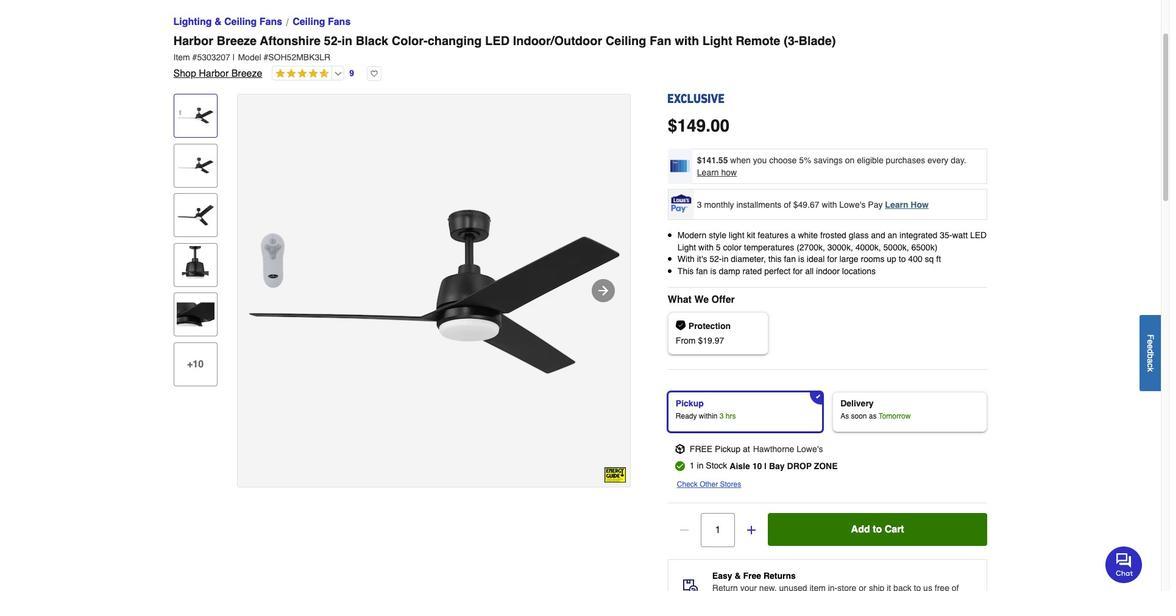 Task type: describe. For each thing, give the bounding box(es) containing it.
led inside modern style light kit features a white frosted glass and an integrated 35-watt led light with 5 color temperatures (2700k, 3000k, 4000k, 5000k, 6500k) with it's 52-in diameter, this fan is ideal for large rooms up to 400 sq ft this fan is damp rated perfect for all indoor locations
[[970, 230, 987, 240]]

to inside button
[[873, 524, 882, 535]]

drop
[[787, 462, 812, 471]]

6500k)
[[912, 242, 938, 252]]

with inside the harbor breeze aftonshire 52-in black color-changing led indoor/outdoor ceiling fan with light remote (3-blade) item # 5303207 | model # soh52mbk3lr
[[675, 34, 699, 48]]

(2700k,
[[797, 242, 825, 252]]

f e e d b a c k
[[1146, 334, 1156, 372]]

item
[[173, 52, 190, 62]]

3 monthly installments of $49.67 with lowe's pay learn how
[[697, 200, 929, 209]]

a for b
[[1146, 358, 1156, 363]]

k
[[1146, 367, 1156, 372]]

harbor breeze  #soh52mbk3lr - thumbnail5 image
[[176, 296, 214, 334]]

ceiling fans link
[[293, 15, 351, 29]]

installments
[[737, 200, 782, 209]]

add to cart
[[851, 524, 904, 535]]

10
[[753, 462, 762, 471]]

1 fans from the left
[[260, 16, 282, 27]]

1 vertical spatial breeze
[[231, 68, 262, 79]]

delivery
[[841, 399, 874, 409]]

integrated
[[900, 230, 938, 240]]

minus image
[[678, 524, 690, 537]]

shop
[[173, 68, 196, 79]]

returns
[[764, 571, 796, 581]]

easy
[[712, 571, 732, 581]]

bay
[[769, 462, 785, 471]]

f
[[1146, 334, 1156, 339]]

pay
[[868, 200, 883, 209]]

harbor breeze  #soh52mbk3lr - thumbnail4 image
[[176, 246, 214, 284]]

3000k,
[[828, 242, 853, 252]]

check other stores
[[677, 481, 741, 489]]

light inside the harbor breeze aftonshire 52-in black color-changing led indoor/outdoor ceiling fan with light remote (3-blade) item # 5303207 | model # soh52mbk3lr
[[703, 34, 732, 48]]

sq
[[925, 254, 934, 264]]

hrs
[[726, 412, 736, 421]]

with
[[678, 254, 695, 264]]

5000k,
[[884, 242, 909, 252]]

style
[[709, 230, 727, 240]]

harbor breeze  #soh52mbk3lr - thumbnail2 image
[[176, 147, 214, 184]]

light inside modern style light kit features a white frosted glass and an integrated 35-watt led light with 5 color temperatures (2700k, 3000k, 4000k, 5000k, 6500k) with it's 52-in diameter, this fan is ideal for large rooms up to 400 sq ft this fan is damp rated perfect for all indoor locations
[[678, 242, 696, 252]]

as
[[869, 412, 877, 421]]

0 horizontal spatial for
[[793, 266, 803, 276]]

in inside the harbor breeze aftonshire 52-in black color-changing led indoor/outdoor ceiling fan with light remote (3-blade) item # 5303207 | model # soh52mbk3lr
[[342, 34, 352, 48]]

5%
[[799, 155, 811, 165]]

on
[[845, 155, 855, 165]]

harbor breeze  #soh52mbk3lr - thumbnail3 image
[[176, 196, 214, 234]]

+10
[[187, 359, 204, 370]]

00
[[711, 116, 730, 135]]

how
[[721, 168, 737, 177]]

how
[[911, 200, 929, 209]]

what we offer
[[668, 295, 735, 306]]

$19.97
[[698, 336, 724, 346]]

| inside the harbor breeze aftonshire 52-in black color-changing led indoor/outdoor ceiling fan with light remote (3-blade) item # 5303207 | model # soh52mbk3lr
[[233, 52, 235, 62]]

1 vertical spatial fan
[[696, 266, 708, 276]]

item number 5 3 0 3 2 0 7 and model number s o h 5 2 m b k 3 l r element
[[173, 51, 988, 63]]

1 vertical spatial with
[[822, 200, 837, 209]]

add to cart button
[[768, 513, 988, 546]]

heart outline image
[[367, 66, 382, 81]]

149
[[677, 116, 706, 135]]

model
[[238, 52, 261, 62]]

soh52mbk3lr
[[268, 52, 330, 62]]

soon
[[851, 412, 867, 421]]

monthly
[[704, 200, 734, 209]]

kit
[[747, 230, 755, 240]]

(3-
[[784, 34, 799, 48]]

remote
[[736, 34, 780, 48]]

and
[[871, 230, 885, 240]]

free pickup at hawthorne lowe's
[[690, 445, 823, 454]]

this
[[768, 254, 782, 264]]

shop harbor breeze
[[173, 68, 262, 79]]

ceiling inside the harbor breeze aftonshire 52-in black color-changing led indoor/outdoor ceiling fan with light remote (3-blade) item # 5303207 | model # soh52mbk3lr
[[606, 34, 646, 48]]

zone
[[814, 462, 838, 471]]

1 e from the top
[[1146, 339, 1156, 344]]

black
[[356, 34, 388, 48]]

a for features
[[791, 230, 796, 240]]

ready
[[676, 412, 697, 421]]

0 vertical spatial 3
[[697, 200, 702, 209]]

modern style light kit features a white frosted glass and an integrated 35-watt led light with 5 color temperatures (2700k, 3000k, 4000k, 5000k, 6500k) with it's 52-in diameter, this fan is ideal for large rooms up to 400 sq ft this fan is damp rated perfect for all indoor locations
[[678, 230, 987, 276]]

4.6 stars image
[[273, 68, 329, 80]]

$ 149 . 00
[[668, 116, 730, 135]]

pickup inside the pickup ready within 3 hrs
[[676, 399, 704, 409]]

harbor inside the harbor breeze aftonshire 52-in black color-changing led indoor/outdoor ceiling fan with light remote (3-blade) item # 5303207 | model # soh52mbk3lr
[[173, 34, 213, 48]]

learn how button
[[697, 166, 737, 179]]

& for easy
[[735, 571, 741, 581]]

rated
[[743, 266, 762, 276]]

52- inside the harbor breeze aftonshire 52-in black color-changing led indoor/outdoor ceiling fan with light remote (3-blade) item # 5303207 | model # soh52mbk3lr
[[324, 34, 342, 48]]

protection
[[689, 321, 731, 331]]

harbor breeze  #soh52mbk3lr - thumbnail image
[[176, 97, 214, 135]]

1 horizontal spatial fan
[[784, 254, 796, 264]]

lighting
[[173, 16, 212, 27]]

pickup ready within 3 hrs
[[676, 399, 736, 421]]

1 vertical spatial learn
[[885, 200, 908, 209]]

to inside modern style light kit features a white frosted glass and an integrated 35-watt led light with 5 color temperatures (2700k, 3000k, 4000k, 5000k, 6500k) with it's 52-in diameter, this fan is ideal for large rooms up to 400 sq ft this fan is damp rated perfect for all indoor locations
[[899, 254, 906, 264]]

0 horizontal spatial ceiling
[[224, 16, 257, 27]]

pickup image
[[675, 445, 685, 454]]

1
[[690, 461, 695, 471]]

1 horizontal spatial lowe's
[[839, 200, 866, 209]]

Stepper number input field with increment and decrement buttons number field
[[701, 513, 735, 548]]

lighting & ceiling fans link
[[173, 15, 282, 29]]

as
[[841, 412, 849, 421]]

stores
[[720, 481, 741, 489]]

aftonshire
[[260, 34, 321, 48]]

color
[[723, 242, 742, 252]]

5303207
[[197, 52, 230, 62]]

we
[[694, 295, 709, 306]]

in inside modern style light kit features a white frosted glass and an integrated 35-watt led light with 5 color temperatures (2700k, 3000k, 4000k, 5000k, 6500k) with it's 52-in diameter, this fan is ideal for large rooms up to 400 sq ft this fan is damp rated perfect for all indoor locations
[[722, 254, 729, 264]]

protection plan filled image
[[676, 321, 686, 331]]

you
[[753, 155, 767, 165]]

led inside the harbor breeze aftonshire 52-in black color-changing led indoor/outdoor ceiling fan with light remote (3-blade) item # 5303207 | model # soh52mbk3lr
[[485, 34, 510, 48]]

light
[[729, 230, 745, 240]]

choose
[[769, 155, 797, 165]]

c
[[1146, 363, 1156, 367]]

check circle filled image
[[675, 462, 685, 471]]

f e e d b a c k button
[[1140, 315, 1161, 391]]

2 # from the left
[[264, 52, 268, 62]]

learn how link
[[885, 200, 929, 209]]

indoor
[[816, 266, 840, 276]]

$141.55
[[697, 155, 728, 165]]

.
[[706, 116, 711, 135]]

purchases
[[886, 155, 925, 165]]

modern
[[678, 230, 707, 240]]



Task type: locate. For each thing, give the bounding box(es) containing it.
& for lighting
[[215, 16, 222, 27]]

a inside f e e d b a c k button
[[1146, 358, 1156, 363]]

to right "up" on the top of page
[[899, 254, 906, 264]]

light up with
[[678, 242, 696, 252]]

cart
[[885, 524, 904, 535]]

temperatures
[[744, 242, 794, 252]]

breeze inside the harbor breeze aftonshire 52-in black color-changing led indoor/outdoor ceiling fan with light remote (3-blade) item # 5303207 | model # soh52mbk3lr
[[217, 34, 257, 48]]

0 horizontal spatial in
[[342, 34, 352, 48]]

1 vertical spatial light
[[678, 242, 696, 252]]

eligible
[[857, 155, 884, 165]]

ceiling up model
[[224, 16, 257, 27]]

led right watt
[[970, 230, 987, 240]]

0 horizontal spatial a
[[791, 230, 796, 240]]

1 horizontal spatial pickup
[[715, 445, 741, 454]]

harbor breeze  #soh52mbk3lr image
[[237, 94, 630, 487]]

option group containing pickup
[[663, 387, 993, 437]]

in
[[342, 34, 352, 48], [722, 254, 729, 264], [697, 461, 704, 471]]

1 vertical spatial 3
[[720, 412, 724, 421]]

plus image
[[745, 524, 758, 537]]

easy & free returns
[[712, 571, 796, 581]]

damp
[[719, 266, 740, 276]]

3
[[697, 200, 702, 209], [720, 412, 724, 421]]

9
[[349, 68, 354, 78]]

in up damp
[[722, 254, 729, 264]]

1 horizontal spatial a
[[1146, 358, 1156, 363]]

ft
[[936, 254, 941, 264]]

every
[[928, 155, 949, 165]]

a inside modern style light kit features a white frosted glass and an integrated 35-watt led light with 5 color temperatures (2700k, 3000k, 4000k, 5000k, 6500k) with it's 52-in diameter, this fan is ideal for large rooms up to 400 sq ft this fan is damp rated perfect for all indoor locations
[[791, 230, 796, 240]]

$
[[668, 116, 677, 135]]

0 horizontal spatial to
[[873, 524, 882, 535]]

an
[[888, 230, 897, 240]]

lowe's
[[839, 200, 866, 209], [797, 445, 823, 454]]

free
[[690, 445, 713, 454]]

1 horizontal spatial in
[[697, 461, 704, 471]]

4000k,
[[856, 242, 881, 252]]

chat invite button image
[[1106, 546, 1143, 583]]

+10 button
[[173, 343, 217, 386]]

0 horizontal spatial learn
[[697, 168, 719, 177]]

1 horizontal spatial &
[[735, 571, 741, 581]]

# right model
[[264, 52, 268, 62]]

to right add
[[873, 524, 882, 535]]

lowe's left 'pay'
[[839, 200, 866, 209]]

ceiling left fan
[[606, 34, 646, 48]]

1 horizontal spatial ceiling
[[293, 16, 325, 27]]

within
[[699, 412, 718, 421]]

fan
[[784, 254, 796, 264], [696, 266, 708, 276]]

check
[[677, 481, 698, 489]]

light
[[703, 34, 732, 48], [678, 242, 696, 252]]

it's
[[697, 254, 707, 264]]

diameter,
[[731, 254, 766, 264]]

1 horizontal spatial for
[[827, 254, 837, 264]]

1 horizontal spatial #
[[264, 52, 268, 62]]

| inside the 1 in stock aisle 10 | bay drop zone
[[764, 462, 767, 471]]

2 fans from the left
[[328, 16, 351, 27]]

1 vertical spatial pickup
[[715, 445, 741, 454]]

0 vertical spatial is
[[798, 254, 804, 264]]

of
[[784, 200, 791, 209]]

&
[[215, 16, 222, 27], [735, 571, 741, 581]]

0 horizontal spatial #
[[192, 52, 197, 62]]

0 horizontal spatial |
[[233, 52, 235, 62]]

for
[[827, 254, 837, 264], [793, 266, 803, 276]]

1 vertical spatial 52-
[[710, 254, 722, 264]]

0 horizontal spatial pickup
[[676, 399, 704, 409]]

harbor down 5303207
[[199, 68, 229, 79]]

0 horizontal spatial 3
[[697, 200, 702, 209]]

led right changing
[[485, 34, 510, 48]]

0 vertical spatial pickup
[[676, 399, 704, 409]]

harbor down lighting
[[173, 34, 213, 48]]

with right $49.67
[[822, 200, 837, 209]]

0 vertical spatial to
[[899, 254, 906, 264]]

e up 'b'
[[1146, 344, 1156, 349]]

fan
[[650, 34, 671, 48]]

breeze down model
[[231, 68, 262, 79]]

0 vertical spatial breeze
[[217, 34, 257, 48]]

large
[[840, 254, 859, 264]]

0 horizontal spatial lowe's
[[797, 445, 823, 454]]

2 horizontal spatial ceiling
[[606, 34, 646, 48]]

offer
[[712, 295, 735, 306]]

pickup
[[676, 399, 704, 409], [715, 445, 741, 454]]

with right fan
[[675, 34, 699, 48]]

# right item
[[192, 52, 197, 62]]

color-
[[392, 34, 428, 48]]

0 vertical spatial fan
[[784, 254, 796, 264]]

breeze
[[217, 34, 257, 48], [231, 68, 262, 79]]

1 horizontal spatial 52-
[[710, 254, 722, 264]]

1 vertical spatial |
[[764, 462, 767, 471]]

hawthorne
[[753, 445, 794, 454]]

0 vertical spatial |
[[233, 52, 235, 62]]

add
[[851, 524, 870, 535]]

1 horizontal spatial light
[[703, 34, 732, 48]]

| right 10 on the bottom
[[764, 462, 767, 471]]

0 vertical spatial with
[[675, 34, 699, 48]]

1 vertical spatial to
[[873, 524, 882, 535]]

ceiling inside 'link'
[[293, 16, 325, 27]]

1 vertical spatial in
[[722, 254, 729, 264]]

| left model
[[233, 52, 235, 62]]

in inside the 1 in stock aisle 10 | bay drop zone
[[697, 461, 704, 471]]

ceiling up aftonshire
[[293, 16, 325, 27]]

1 vertical spatial led
[[970, 230, 987, 240]]

& right lighting
[[215, 16, 222, 27]]

0 horizontal spatial is
[[710, 266, 717, 276]]

52- down the ceiling fans
[[324, 34, 342, 48]]

#
[[192, 52, 197, 62], [264, 52, 268, 62]]

0 horizontal spatial light
[[678, 242, 696, 252]]

with
[[675, 34, 699, 48], [822, 200, 837, 209], [699, 242, 714, 252]]

fans
[[260, 16, 282, 27], [328, 16, 351, 27]]

arrow right image
[[596, 283, 610, 298]]

option group
[[663, 387, 993, 437]]

1 vertical spatial &
[[735, 571, 741, 581]]

1 horizontal spatial to
[[899, 254, 906, 264]]

$141.55 when you choose 5% savings on eligible purchases every day. learn how
[[697, 155, 966, 177]]

ideal
[[807, 254, 825, 264]]

1 horizontal spatial is
[[798, 254, 804, 264]]

0 vertical spatial 52-
[[324, 34, 342, 48]]

fans inside 'link'
[[328, 16, 351, 27]]

learn inside $141.55 when you choose 5% savings on eligible purchases every day. learn how
[[697, 168, 719, 177]]

harbor
[[173, 34, 213, 48], [199, 68, 229, 79]]

0 vertical spatial harbor
[[173, 34, 213, 48]]

with inside modern style light kit features a white frosted glass and an integrated 35-watt led light with 5 color temperatures (2700k, 3000k, 4000k, 5000k, 6500k) with it's 52-in diameter, this fan is ideal for large rooms up to 400 sq ft this fan is damp rated perfect for all indoor locations
[[699, 242, 714, 252]]

breeze up model
[[217, 34, 257, 48]]

0 vertical spatial light
[[703, 34, 732, 48]]

from
[[676, 336, 696, 346]]

2 vertical spatial with
[[699, 242, 714, 252]]

e up 'd' on the bottom of the page
[[1146, 339, 1156, 344]]

1 horizontal spatial fans
[[328, 16, 351, 27]]

400
[[908, 254, 923, 264]]

frosted
[[820, 230, 847, 240]]

lowe's up drop
[[797, 445, 823, 454]]

in right 1
[[697, 461, 704, 471]]

1 vertical spatial is
[[710, 266, 717, 276]]

0 horizontal spatial &
[[215, 16, 222, 27]]

blade)
[[799, 34, 836, 48]]

1 horizontal spatial 3
[[720, 412, 724, 421]]

1 horizontal spatial led
[[970, 230, 987, 240]]

0 vertical spatial in
[[342, 34, 352, 48]]

0 vertical spatial for
[[827, 254, 837, 264]]

1 horizontal spatial learn
[[885, 200, 908, 209]]

0 vertical spatial led
[[485, 34, 510, 48]]

3 right lowes pay logo
[[697, 200, 702, 209]]

learn
[[697, 168, 719, 177], [885, 200, 908, 209]]

5
[[716, 242, 721, 252]]

pickup left at
[[715, 445, 741, 454]]

1 horizontal spatial |
[[764, 462, 767, 471]]

0 vertical spatial a
[[791, 230, 796, 240]]

at
[[743, 445, 750, 454]]

for up indoor
[[827, 254, 837, 264]]

check other stores button
[[677, 479, 741, 491]]

1 # from the left
[[192, 52, 197, 62]]

2 vertical spatial in
[[697, 461, 704, 471]]

$49.67
[[793, 200, 820, 209]]

52- inside modern style light kit features a white frosted glass and an integrated 35-watt led light with 5 color temperatures (2700k, 3000k, 4000k, 5000k, 6500k) with it's 52-in diameter, this fan is ideal for large rooms up to 400 sq ft this fan is damp rated perfect for all indoor locations
[[710, 254, 722, 264]]

0 horizontal spatial 52-
[[324, 34, 342, 48]]

lowes pay logo image
[[669, 194, 694, 213]]

a left white
[[791, 230, 796, 240]]

learn down $141.55
[[697, 168, 719, 177]]

0 vertical spatial lowe's
[[839, 200, 866, 209]]

a up "k"
[[1146, 358, 1156, 363]]

1 vertical spatial harbor
[[199, 68, 229, 79]]

with left 5
[[699, 242, 714, 252]]

fans up aftonshire
[[260, 16, 282, 27]]

3 left hrs
[[720, 412, 724, 421]]

0 vertical spatial learn
[[697, 168, 719, 177]]

to
[[899, 254, 906, 264], [873, 524, 882, 535]]

2 horizontal spatial in
[[722, 254, 729, 264]]

0 horizontal spatial fans
[[260, 16, 282, 27]]

0 horizontal spatial fan
[[696, 266, 708, 276]]

0 vertical spatial &
[[215, 16, 222, 27]]

for left all
[[793, 266, 803, 276]]

fan right this
[[784, 254, 796, 264]]

locations
[[842, 266, 876, 276]]

fan down it's
[[696, 266, 708, 276]]

e
[[1146, 339, 1156, 344], [1146, 344, 1156, 349]]

what
[[668, 295, 692, 306]]

protection from $19.97
[[676, 321, 731, 346]]

changing
[[428, 34, 482, 48]]

is left damp
[[710, 266, 717, 276]]

1 vertical spatial for
[[793, 266, 803, 276]]

fans up the 9
[[328, 16, 351, 27]]

& left free
[[735, 571, 741, 581]]

other
[[700, 481, 718, 489]]

3 inside the pickup ready within 3 hrs
[[720, 412, 724, 421]]

|
[[233, 52, 235, 62], [764, 462, 767, 471]]

pickup up ready
[[676, 399, 704, 409]]

learn right 'pay'
[[885, 200, 908, 209]]

0 horizontal spatial led
[[485, 34, 510, 48]]

features
[[758, 230, 789, 240]]

1 vertical spatial lowe's
[[797, 445, 823, 454]]

2 e from the top
[[1146, 344, 1156, 349]]

energy guide image
[[605, 467, 626, 483]]

when
[[730, 155, 751, 165]]

52- down 5
[[710, 254, 722, 264]]

35-
[[940, 230, 952, 240]]

in left black
[[342, 34, 352, 48]]

up
[[887, 254, 897, 264]]

ceiling
[[224, 16, 257, 27], [293, 16, 325, 27], [606, 34, 646, 48]]

savings
[[814, 155, 843, 165]]

1 vertical spatial a
[[1146, 358, 1156, 363]]

is left ideal
[[798, 254, 804, 264]]

rooms
[[861, 254, 885, 264]]

light left remote
[[703, 34, 732, 48]]

this
[[678, 266, 694, 276]]

& inside lighting & ceiling fans link
[[215, 16, 222, 27]]



Task type: vqa. For each thing, say whether or not it's contained in the screenshot.
e
yes



